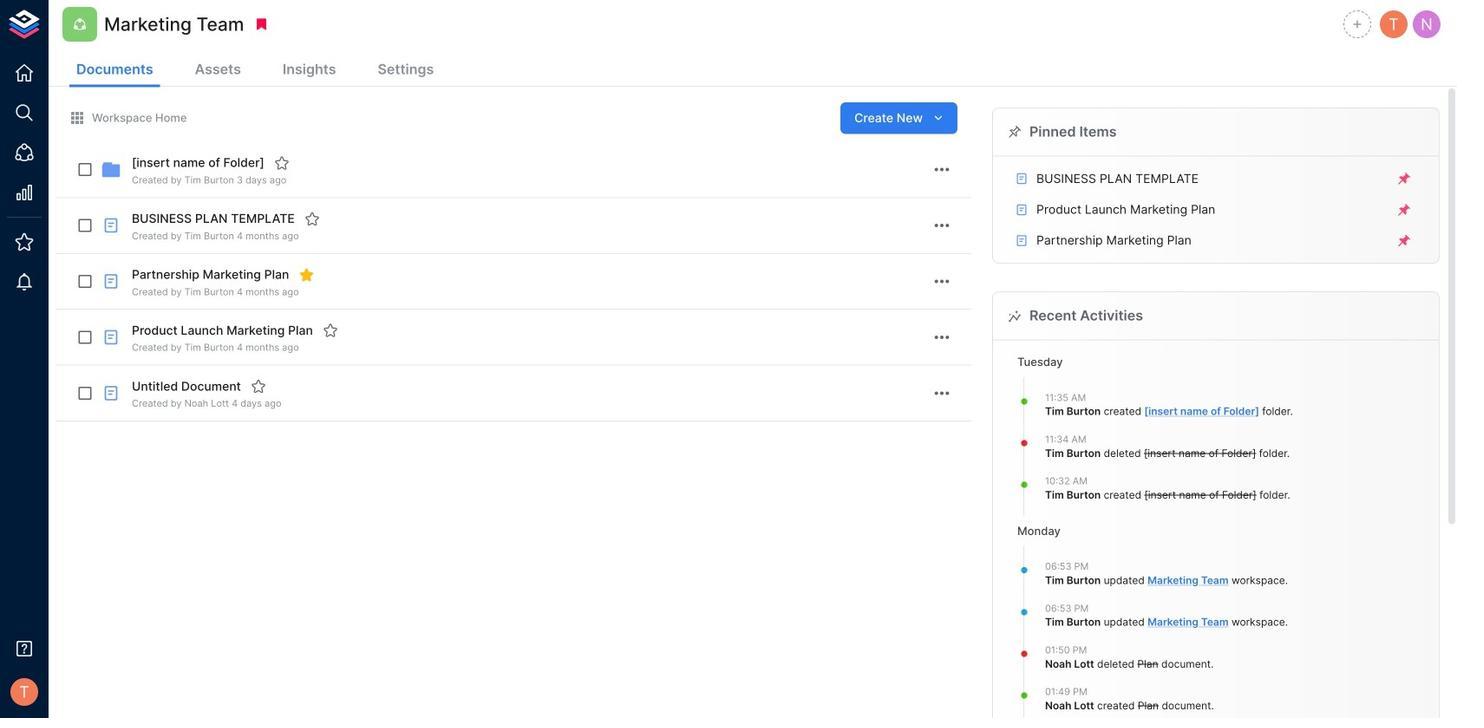 Task type: describe. For each thing, give the bounding box(es) containing it.
remove bookmark image
[[254, 16, 269, 32]]

0 vertical spatial favorite image
[[274, 155, 290, 171]]

unpin image
[[1397, 233, 1412, 248]]



Task type: vqa. For each thing, say whether or not it's contained in the screenshot.
the bottom Favorite icon
no



Task type: locate. For each thing, give the bounding box(es) containing it.
0 vertical spatial unpin image
[[1397, 171, 1412, 187]]

1 vertical spatial favorite image
[[323, 323, 338, 339]]

2 unpin image from the top
[[1397, 202, 1412, 218]]

remove favorite image
[[299, 267, 314, 283]]

1 vertical spatial unpin image
[[1397, 202, 1412, 218]]

1 unpin image from the top
[[1397, 171, 1412, 187]]

0 horizontal spatial favorite image
[[251, 379, 266, 394]]

2 horizontal spatial favorite image
[[323, 323, 338, 339]]

2 vertical spatial favorite image
[[251, 379, 266, 394]]

favorite image
[[304, 211, 320, 227]]

favorite image
[[274, 155, 290, 171], [323, 323, 338, 339], [251, 379, 266, 394]]

1 horizontal spatial favorite image
[[274, 155, 290, 171]]

unpin image
[[1397, 171, 1412, 187], [1397, 202, 1412, 218]]



